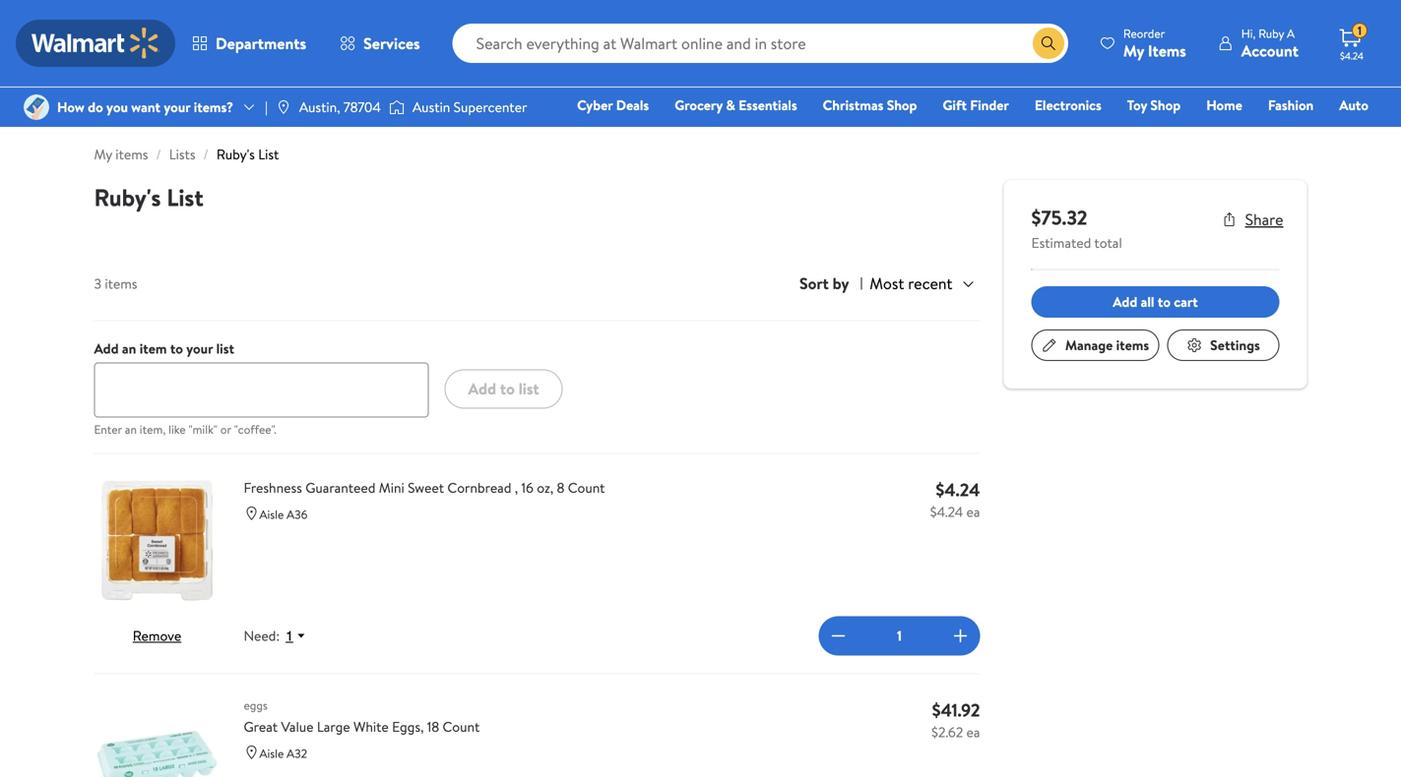 Task type: describe. For each thing, give the bounding box(es) containing it.
large
[[317, 718, 350, 737]]

$4.24 for $4.24
[[1340, 49, 1364, 63]]

hi, ruby a account
[[1241, 25, 1299, 62]]

items for my
[[116, 145, 148, 164]]

your for list
[[186, 339, 213, 358]]

increase quantity freshness guaranteed mini sweet cornbread , 16 oz, 8 count, current quantity 1 image
[[949, 625, 972, 648]]

0 vertical spatial list
[[216, 339, 234, 358]]

total
[[1094, 233, 1122, 253]]

how
[[57, 97, 84, 117]]

most
[[870, 273, 904, 294]]

add for add to list
[[468, 378, 496, 400]]

registry
[[1142, 123, 1192, 142]]

manage items button
[[1031, 330, 1159, 361]]

cyber deals link
[[568, 95, 658, 116]]

shop for toy shop
[[1151, 96, 1181, 115]]

item,
[[140, 421, 166, 438]]

add for add an item to your list
[[94, 339, 119, 358]]

manage
[[1065, 336, 1113, 355]]

2 horizontal spatial 1
[[1358, 22, 1362, 39]]

freshness
[[244, 478, 302, 498]]

toy shop link
[[1118, 95, 1190, 116]]

electronics link
[[1026, 95, 1110, 116]]

remove
[[133, 627, 181, 646]]

decrease quantity freshness guaranteed mini sweet cornbread , 16 oz, 8 count, current quantity 1 image
[[827, 625, 850, 648]]

1 vertical spatial my
[[94, 145, 112, 164]]

oz,
[[537, 478, 553, 498]]

need:
[[244, 627, 280, 646]]

aisle a36
[[259, 507, 307, 523]]

,
[[515, 478, 518, 498]]

1 vertical spatial list
[[167, 181, 204, 214]]

austin
[[413, 97, 450, 117]]

an for enter
[[125, 421, 137, 438]]

eggs
[[244, 698, 268, 714]]

toy shop
[[1127, 96, 1181, 115]]

1 button
[[280, 627, 315, 645]]

"milk"
[[189, 421, 218, 438]]

$2.62
[[931, 723, 963, 742]]

8
[[557, 478, 565, 498]]

supercenter
[[454, 97, 527, 117]]

most recent
[[870, 273, 953, 294]]

grocery & essentials link
[[666, 95, 806, 116]]

one debit
[[1218, 123, 1284, 142]]

christmas
[[823, 96, 884, 115]]

$41.92
[[932, 699, 980, 723]]

3 items
[[94, 274, 137, 293]]

sort by
[[799, 273, 849, 295]]

value
[[281, 718, 314, 737]]

enter an item, like "milk" or "coffee".
[[94, 421, 276, 438]]

account
[[1241, 40, 1299, 62]]

Add an item to your list text field
[[94, 363, 429, 418]]

list inside button
[[519, 378, 539, 400]]

a32
[[287, 746, 307, 763]]

freshness guaranteed mini sweet cornbread , 16 oz, 8 count link
[[244, 478, 907, 499]]

1 vertical spatial to
[[170, 339, 183, 358]]

 image for austin supercenter
[[389, 97, 405, 117]]

add all to cart button
[[1031, 287, 1280, 318]]

auto
[[1339, 96, 1369, 115]]

auto link
[[1331, 95, 1378, 116]]

remove button
[[133, 627, 181, 646]]

services
[[363, 32, 420, 54]]

settings
[[1210, 336, 1260, 355]]

&
[[726, 96, 735, 115]]

christmas shop
[[823, 96, 917, 115]]

want
[[131, 97, 160, 117]]

departments
[[216, 32, 306, 54]]

ruby
[[1259, 25, 1284, 42]]

white
[[353, 718, 389, 737]]

|
[[265, 97, 268, 117]]

cart
[[1174, 292, 1198, 312]]

walmart+
[[1310, 123, 1369, 142]]

fashion
[[1268, 96, 1314, 115]]

my inside reorder my items
[[1123, 40, 1144, 62]]

electronics
[[1035, 96, 1102, 115]]

great value large white eggs, 18 count link
[[244, 717, 907, 738]]

 image for austin, 78704
[[276, 99, 291, 115]]

or
[[220, 421, 231, 438]]

an for add
[[122, 339, 136, 358]]

aisle for aisle a36
[[259, 507, 284, 523]]

walmart+ link
[[1301, 122, 1378, 143]]

home link
[[1198, 95, 1251, 116]]

mini
[[379, 478, 404, 498]]

share
[[1245, 209, 1284, 230]]

a
[[1287, 25, 1295, 42]]

lists
[[169, 145, 196, 164]]

departments button
[[175, 20, 323, 67]]

finder
[[970, 96, 1009, 115]]

items for manage
[[1116, 336, 1149, 355]]

 image for how do you want your items?
[[24, 95, 49, 120]]

shop for christmas shop
[[887, 96, 917, 115]]

auto registry
[[1142, 96, 1369, 142]]

you
[[106, 97, 128, 117]]

add to list button
[[445, 370, 563, 409]]

aisle a32
[[259, 746, 307, 763]]

add all to cart
[[1113, 292, 1198, 312]]

add for add all to cart
[[1113, 292, 1138, 312]]

fashion link
[[1259, 95, 1323, 116]]

18
[[427, 718, 439, 737]]

1 horizontal spatial list
[[258, 145, 279, 164]]



Task type: locate. For each thing, give the bounding box(es) containing it.
ruby's list
[[94, 181, 204, 214]]

your right 'want'
[[164, 97, 190, 117]]

list
[[258, 145, 279, 164], [167, 181, 204, 214]]

/ left lists link at left top
[[156, 145, 161, 164]]

guaranteed
[[305, 478, 376, 498]]

items right 3
[[105, 274, 137, 293]]

one
[[1218, 123, 1247, 142]]

to inside button
[[1158, 292, 1171, 312]]

like
[[168, 421, 186, 438]]

1 vertical spatial items
[[105, 274, 137, 293]]

 image right |
[[276, 99, 291, 115]]

your
[[164, 97, 190, 117], [186, 339, 213, 358]]

1 horizontal spatial  image
[[276, 99, 291, 115]]

deals
[[616, 96, 649, 115]]

/ right lists
[[203, 145, 209, 164]]

ruby's down items?
[[216, 145, 255, 164]]

estimated
[[1031, 233, 1091, 253]]

christmas shop link
[[814, 95, 926, 116]]

2 shop from the left
[[1151, 96, 1181, 115]]

1 left increase quantity freshness guaranteed mini sweet cornbread , 16 oz, 8 count, current quantity 1 icon
[[897, 627, 902, 646]]

count inside eggs great value large white eggs, 18 count
[[443, 718, 480, 737]]

aisle
[[259, 507, 284, 523], [259, 746, 284, 763]]

16
[[521, 478, 534, 498]]

sweet
[[408, 478, 444, 498]]

0 vertical spatial an
[[122, 339, 136, 358]]

1 right a
[[1358, 22, 1362, 39]]

1 vertical spatial an
[[125, 421, 137, 438]]

0 horizontal spatial my
[[94, 145, 112, 164]]

0 vertical spatial my
[[1123, 40, 1144, 62]]

1 horizontal spatial ruby's
[[216, 145, 255, 164]]

3
[[94, 274, 101, 293]]

an left item
[[122, 339, 136, 358]]

my left items
[[1123, 40, 1144, 62]]

1 / from the left
[[156, 145, 161, 164]]

your for items?
[[164, 97, 190, 117]]

0 vertical spatial list
[[258, 145, 279, 164]]

shop up registry
[[1151, 96, 1181, 115]]

1 shop from the left
[[887, 96, 917, 115]]

ea inside "$41.92 $2.62 ea"
[[966, 723, 980, 742]]

1 horizontal spatial add
[[468, 378, 496, 400]]

my down do
[[94, 145, 112, 164]]

by
[[833, 273, 849, 295]]

2 horizontal spatial to
[[1158, 292, 1171, 312]]

your right item
[[186, 339, 213, 358]]

services button
[[323, 20, 437, 67]]

how do you want your items?
[[57, 97, 233, 117]]

2 vertical spatial add
[[468, 378, 496, 400]]

0 horizontal spatial list
[[216, 339, 234, 358]]

walmart image
[[32, 28, 160, 59]]

eggs great value large white eggs, 18 count
[[244, 698, 480, 737]]

 image
[[24, 95, 49, 120], [389, 97, 405, 117], [276, 99, 291, 115]]

$41.92 $2.62 ea
[[931, 699, 980, 742]]

ruby's down my items link
[[94, 181, 161, 214]]

1 vertical spatial count
[[443, 718, 480, 737]]

count
[[568, 478, 605, 498], [443, 718, 480, 737]]

2 horizontal spatial  image
[[389, 97, 405, 117]]

1 vertical spatial your
[[186, 339, 213, 358]]

item
[[140, 339, 167, 358]]

a36
[[287, 507, 307, 523]]

add to list
[[468, 378, 539, 400]]

1 right 'need:'
[[286, 629, 293, 644]]

austin, 78704
[[299, 97, 381, 117]]

1 horizontal spatial my
[[1123, 40, 1144, 62]]

$75.32 estimated total
[[1031, 204, 1122, 253]]

search icon image
[[1041, 35, 1056, 51]]

1 vertical spatial aisle
[[259, 746, 284, 763]]

1 vertical spatial list
[[519, 378, 539, 400]]

1 ea from the top
[[966, 503, 980, 522]]

recent
[[908, 273, 953, 294]]

0 horizontal spatial add
[[94, 339, 119, 358]]

1
[[1358, 22, 1362, 39], [897, 627, 902, 646], [286, 629, 293, 644]]

gift
[[943, 96, 967, 115]]

gift finder link
[[934, 95, 1018, 116]]

0 horizontal spatial count
[[443, 718, 480, 737]]

Search search field
[[453, 24, 1068, 63]]

reorder my items
[[1123, 25, 1186, 62]]

items
[[1148, 40, 1186, 62]]

lists link
[[169, 145, 196, 164]]

reorder
[[1123, 25, 1165, 42]]

ea for $4.24
[[966, 503, 980, 522]]

0 vertical spatial items
[[116, 145, 148, 164]]

2 horizontal spatial add
[[1113, 292, 1138, 312]]

cyber deals
[[577, 96, 649, 115]]

an left the item, on the bottom left of page
[[125, 421, 137, 438]]

add inside add all to cart button
[[1113, 292, 1138, 312]]

1 vertical spatial ruby's
[[94, 181, 161, 214]]

registry link
[[1133, 122, 1201, 143]]

share button
[[1222, 209, 1284, 230]]

1 inside dropdown button
[[286, 629, 293, 644]]

1 horizontal spatial 1
[[897, 627, 902, 646]]

home
[[1206, 96, 1243, 115]]

shop right christmas
[[887, 96, 917, 115]]

austin supercenter
[[413, 97, 527, 117]]

1 horizontal spatial list
[[519, 378, 539, 400]]

essentials
[[739, 96, 797, 115]]

0 vertical spatial ea
[[966, 503, 980, 522]]

0 vertical spatial to
[[1158, 292, 1171, 312]]

$4.24
[[1340, 49, 1364, 63], [936, 478, 980, 503], [930, 503, 963, 522]]

aisle left a32
[[259, 746, 284, 763]]

1 vertical spatial ea
[[966, 723, 980, 742]]

0 vertical spatial add
[[1113, 292, 1138, 312]]

0 horizontal spatial ruby's
[[94, 181, 161, 214]]

list down |
[[258, 145, 279, 164]]

items
[[116, 145, 148, 164], [105, 274, 137, 293], [1116, 336, 1149, 355]]

add an item to your list
[[94, 339, 234, 358]]

 image right 78704
[[389, 97, 405, 117]]

toy
[[1127, 96, 1147, 115]]

2 ea from the top
[[966, 723, 980, 742]]

cornbread
[[447, 478, 511, 498]]

0 horizontal spatial to
[[170, 339, 183, 358]]

items inside the manage items button
[[1116, 336, 1149, 355]]

to inside button
[[500, 378, 515, 400]]

great
[[244, 718, 278, 737]]

 image left how
[[24, 95, 49, 120]]

count right the 18
[[443, 718, 480, 737]]

grocery
[[675, 96, 723, 115]]

0 vertical spatial your
[[164, 97, 190, 117]]

enter
[[94, 421, 122, 438]]

grocery & essentials
[[675, 96, 797, 115]]

do
[[88, 97, 103, 117]]

ea inside $4.24 $4.24 ea
[[966, 503, 980, 522]]

78704
[[344, 97, 381, 117]]

my items / lists / ruby's list
[[94, 145, 279, 164]]

ruby's list link
[[216, 145, 279, 164]]

all
[[1141, 292, 1155, 312]]

my
[[1123, 40, 1144, 62], [94, 145, 112, 164]]

"coffee".
[[234, 421, 276, 438]]

1 horizontal spatial shop
[[1151, 96, 1181, 115]]

shop inside 'link'
[[887, 96, 917, 115]]

aisle for aisle a32
[[259, 746, 284, 763]]

list
[[216, 339, 234, 358], [519, 378, 539, 400]]

debit
[[1251, 123, 1284, 142]]

count right 8
[[568, 478, 605, 498]]

0 horizontal spatial 1
[[286, 629, 293, 644]]

freshness guaranteed mini sweet cornbread , 16 oz, 8 count
[[244, 478, 605, 498]]

gift finder
[[943, 96, 1009, 115]]

aisle left a36
[[259, 507, 284, 523]]

items for 3
[[105, 274, 137, 293]]

0 vertical spatial ruby's
[[216, 145, 255, 164]]

0 horizontal spatial list
[[167, 181, 204, 214]]

settings button
[[1167, 330, 1280, 361]]

1 aisle from the top
[[259, 507, 284, 523]]

0 horizontal spatial /
[[156, 145, 161, 164]]

2 / from the left
[[203, 145, 209, 164]]

hi,
[[1241, 25, 1256, 42]]

$4.24 for $4.24 $4.24 ea
[[936, 478, 980, 503]]

cyber
[[577, 96, 613, 115]]

eggs,
[[392, 718, 424, 737]]

ea for $41.92
[[966, 723, 980, 742]]

items right manage
[[1116, 336, 1149, 355]]

0 horizontal spatial  image
[[24, 95, 49, 120]]

add inside 'add to list' button
[[468, 378, 496, 400]]

list down my items / lists / ruby's list
[[167, 181, 204, 214]]

$4.24 $4.24 ea
[[930, 478, 980, 522]]

1 horizontal spatial count
[[568, 478, 605, 498]]

2 aisle from the top
[[259, 746, 284, 763]]

0 horizontal spatial shop
[[887, 96, 917, 115]]

0 vertical spatial aisle
[[259, 507, 284, 523]]

Walmart Site-Wide search field
[[453, 24, 1068, 63]]

0 vertical spatial count
[[568, 478, 605, 498]]

1 horizontal spatial to
[[500, 378, 515, 400]]

2 vertical spatial to
[[500, 378, 515, 400]]

1 vertical spatial add
[[94, 339, 119, 358]]

items up ruby's list
[[116, 145, 148, 164]]

1 horizontal spatial /
[[203, 145, 209, 164]]

2 vertical spatial items
[[1116, 336, 1149, 355]]



Task type: vqa. For each thing, say whether or not it's contained in the screenshot.
7th Tab from the bottom of the page
no



